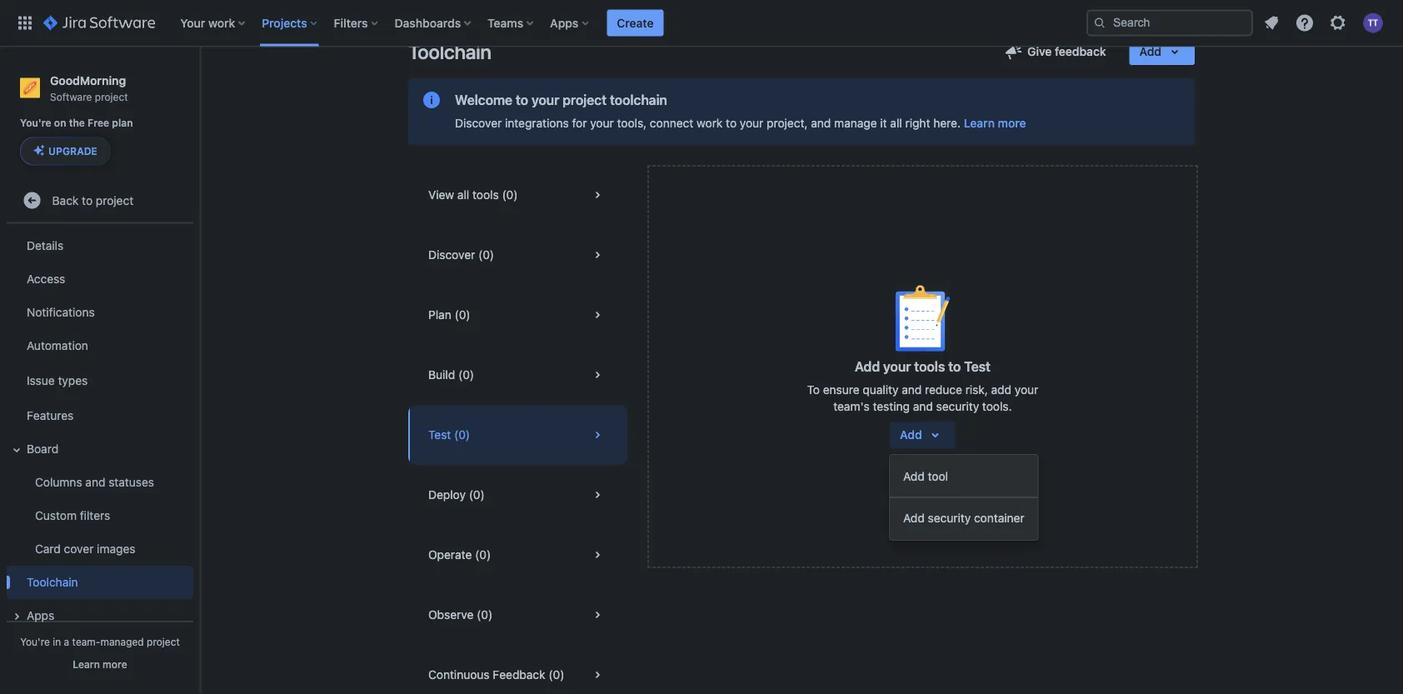 Task type: vqa. For each thing, say whether or not it's contained in the screenshot.
topmost Go to market sample
no



Task type: describe. For each thing, give the bounding box(es) containing it.
statuses
[[109, 475, 154, 489]]

free
[[88, 117, 109, 129]]

apps inside button
[[27, 608, 54, 622]]

plan (0)
[[428, 308, 471, 322]]

continuous
[[428, 668, 490, 682]]

filters
[[80, 508, 110, 522]]

add down testing
[[900, 428, 922, 442]]

goodmorning link
[[469, 12, 543, 32]]

software
[[50, 91, 92, 102]]

in
[[53, 636, 61, 648]]

and inside welcome to your project toolchain discover integrations for your tools, connect work to your project, and manage it all right here. learn more
[[811, 116, 831, 130]]

team's
[[834, 400, 870, 413]]

primary element
[[10, 0, 1087, 46]]

deploy (0)
[[428, 488, 485, 502]]

access link
[[7, 262, 193, 295]]

back to project
[[52, 193, 134, 207]]

risk,
[[966, 383, 988, 397]]

to
[[807, 383, 820, 397]]

help image
[[1295, 13, 1315, 33]]

project inside welcome to your project toolchain discover integrations for your tools, connect work to your project, and manage it all right here. learn more
[[563, 92, 607, 108]]

on
[[54, 117, 66, 129]]

project inside goodmorning software project
[[95, 91, 128, 102]]

filters button
[[329, 10, 385, 36]]

upgrade
[[48, 145, 97, 157]]

settings image
[[1329, 13, 1349, 33]]

apps inside dropdown button
[[550, 16, 579, 30]]

filters
[[334, 16, 368, 30]]

continuous feedback (0)
[[428, 668, 565, 682]]

Search field
[[1087, 10, 1254, 36]]

view all tools (0) button
[[408, 165, 628, 225]]

(0) for plan (0)
[[455, 308, 471, 322]]

settings
[[604, 15, 647, 28]]

project settings
[[563, 15, 647, 28]]

details
[[27, 238, 64, 252]]

tools for (0)
[[473, 188, 499, 202]]

build (0) button
[[408, 345, 628, 405]]

(0) for build (0)
[[458, 368, 474, 382]]

add for your
[[855, 359, 880, 375]]

group containing add tool
[[890, 455, 1038, 540]]

toolchain
[[610, 92, 668, 108]]

projects for projects 'dropdown button'
[[262, 16, 307, 30]]

apps button
[[7, 599, 193, 632]]

tool
[[928, 470, 949, 483]]

plan
[[428, 308, 452, 322]]

goodmorning software project
[[50, 73, 128, 102]]

test inside the add your tools to test to ensure quality and reduce risk, add your team's testing and security tools.
[[964, 359, 991, 375]]

add for tool
[[904, 470, 925, 483]]

welcome to your project toolchain discover integrations for your tools, connect work to your project, and manage it all right here. learn more
[[455, 92, 1027, 130]]

feedback
[[493, 668, 546, 682]]

reduce
[[925, 383, 963, 397]]

project,
[[767, 116, 808, 130]]

your up integrations
[[532, 92, 560, 108]]

integrations
[[505, 116, 569, 130]]

projects link
[[405, 12, 449, 32]]

back
[[52, 193, 79, 207]]

card cover images
[[35, 542, 135, 555]]

columns and statuses
[[35, 475, 154, 489]]

welcome
[[455, 92, 513, 108]]

goodmorning for goodmorning
[[469, 15, 543, 28]]

discover inside welcome to your project toolchain discover integrations for your tools, connect work to your project, and manage it all right here. learn more
[[455, 116, 502, 130]]

dashboards
[[395, 16, 461, 30]]

connect
[[650, 116, 694, 130]]

goodmorning for goodmorning software project
[[50, 73, 126, 87]]

upgrade button
[[21, 138, 110, 164]]

0 vertical spatial learn more button
[[964, 115, 1027, 132]]

1 horizontal spatial toolchain
[[408, 40, 492, 63]]

it
[[881, 116, 887, 130]]

board button
[[7, 432, 193, 465]]

for
[[572, 116, 587, 130]]

managed
[[100, 636, 144, 648]]

quality
[[863, 383, 899, 397]]

work inside welcome to your project toolchain discover integrations for your tools, connect work to your project, and manage it all right here. learn more
[[697, 116, 723, 130]]

custom filters link
[[17, 499, 193, 532]]

tools for to
[[915, 359, 945, 375]]

columns
[[35, 475, 82, 489]]

1 vertical spatial add button
[[890, 422, 956, 448]]

notifications link
[[7, 295, 193, 329]]

all inside welcome to your project toolchain discover integrations for your tools, connect work to your project, and manage it all right here. learn more
[[891, 116, 903, 130]]

project up details link
[[96, 193, 134, 207]]

your work
[[180, 16, 235, 30]]

give feedback
[[1028, 45, 1107, 58]]

discover (0)
[[428, 248, 494, 262]]

operate (0) button
[[408, 525, 628, 585]]

your left project,
[[740, 116, 764, 130]]



Task type: locate. For each thing, give the bounding box(es) containing it.
1 you're from the top
[[20, 117, 51, 129]]

security inside the add your tools to test to ensure quality and reduce risk, add your team's testing and security tools.
[[937, 400, 980, 413]]

(0) right feedback
[[549, 668, 565, 682]]

a
[[64, 636, 69, 648]]

0 vertical spatial all
[[891, 116, 903, 130]]

0 vertical spatial toolchain
[[408, 40, 492, 63]]

1 horizontal spatial add button
[[1130, 38, 1195, 65]]

teams button
[[483, 10, 540, 36]]

add button down the search field
[[1130, 38, 1195, 65]]

custom filters
[[35, 508, 110, 522]]

0 vertical spatial goodmorning
[[469, 15, 543, 28]]

jira software image
[[43, 13, 155, 33], [43, 13, 155, 33]]

0 horizontal spatial work
[[208, 16, 235, 30]]

project settings link
[[563, 12, 647, 32]]

test (0) button
[[408, 405, 628, 465]]

more right the here. on the right of the page
[[998, 116, 1027, 130]]

manage
[[834, 116, 877, 130]]

expand image
[[7, 440, 27, 460]]

add down the search field
[[1140, 45, 1162, 58]]

(0) for operate (0)
[[475, 548, 491, 562]]

you're
[[20, 117, 51, 129], [20, 636, 50, 648]]

0 vertical spatial you're
[[20, 117, 51, 129]]

tools inside button
[[473, 188, 499, 202]]

0 vertical spatial work
[[208, 16, 235, 30]]

issue types
[[27, 373, 88, 387]]

(0)
[[502, 188, 518, 202], [478, 248, 494, 262], [455, 308, 471, 322], [458, 368, 474, 382], [454, 428, 470, 442], [469, 488, 485, 502], [475, 548, 491, 562], [477, 608, 493, 622], [549, 668, 565, 682]]

right
[[906, 116, 931, 130]]

plan
[[112, 117, 133, 129]]

0 vertical spatial more
[[998, 116, 1027, 130]]

discover down welcome
[[455, 116, 502, 130]]

notifications image
[[1262, 13, 1282, 33]]

to up integrations
[[516, 92, 529, 108]]

continuous feedback (0) button
[[408, 645, 628, 694]]

(0) up deploy (0)
[[454, 428, 470, 442]]

1 horizontal spatial group
[[890, 455, 1038, 540]]

types
[[58, 373, 88, 387]]

1 horizontal spatial apps
[[550, 16, 579, 30]]

discover inside button
[[428, 248, 475, 262]]

discover
[[455, 116, 502, 130], [428, 248, 475, 262]]

automation
[[27, 338, 88, 352]]

add for security
[[904, 511, 925, 525]]

your work button
[[175, 10, 252, 36]]

and inside group
[[85, 475, 105, 489]]

issue
[[27, 373, 55, 387]]

images
[[97, 542, 135, 555]]

here.
[[934, 116, 961, 130]]

0 horizontal spatial tools
[[473, 188, 499, 202]]

(0) for observe (0)
[[477, 608, 493, 622]]

projects right filters popup button
[[405, 15, 449, 28]]

add up quality
[[855, 359, 880, 375]]

add left tool
[[904, 470, 925, 483]]

1 horizontal spatial learn
[[964, 116, 995, 130]]

1 horizontal spatial tools
[[915, 359, 945, 375]]

ensure
[[823, 383, 860, 397]]

0 vertical spatial security
[[937, 400, 980, 413]]

0 vertical spatial learn
[[964, 116, 995, 130]]

0 vertical spatial discover
[[455, 116, 502, 130]]

toolchain down dashboards popup button
[[408, 40, 492, 63]]

security
[[937, 400, 980, 413], [928, 511, 971, 525]]

tools
[[473, 188, 499, 202], [915, 359, 945, 375]]

1 horizontal spatial learn more button
[[964, 115, 1027, 132]]

add inside the add your tools to test to ensure quality and reduce risk, add your team's testing and security tools.
[[855, 359, 880, 375]]

learn more button right the here. on the right of the page
[[964, 115, 1027, 132]]

0 horizontal spatial all
[[458, 188, 470, 202]]

0 vertical spatial test
[[964, 359, 991, 375]]

toolchain inside toolchain link
[[27, 575, 78, 589]]

0 horizontal spatial learn more button
[[73, 658, 127, 671]]

security down reduce
[[937, 400, 980, 413]]

1 horizontal spatial goodmorning
[[469, 15, 543, 28]]

learn right the here. on the right of the page
[[964, 116, 995, 130]]

your right for
[[590, 116, 614, 130]]

0 vertical spatial apps
[[550, 16, 579, 30]]

security down tool
[[928, 511, 971, 525]]

view
[[428, 188, 454, 202]]

project right managed on the left bottom of page
[[147, 636, 180, 648]]

banner containing your work
[[0, 0, 1404, 47]]

add inside button
[[904, 511, 925, 525]]

expand image
[[7, 606, 27, 626]]

(0) right operate
[[475, 548, 491, 562]]

work
[[208, 16, 235, 30], [697, 116, 723, 130]]

and up the filters
[[85, 475, 105, 489]]

test up "risk,"
[[964, 359, 991, 375]]

goodmorning up software
[[50, 73, 126, 87]]

learn inside welcome to your project toolchain discover integrations for your tools, connect work to your project, and manage it all right here. learn more
[[964, 116, 995, 130]]

add down add tool on the right bottom of the page
[[904, 511, 925, 525]]

features
[[27, 408, 74, 422]]

test inside button
[[428, 428, 451, 442]]

observe (0)
[[428, 608, 493, 622]]

1 vertical spatial goodmorning
[[50, 73, 126, 87]]

1 horizontal spatial more
[[998, 116, 1027, 130]]

(0) right deploy
[[469, 488, 485, 502]]

toolchain link
[[7, 565, 193, 599]]

0 horizontal spatial projects
[[262, 16, 307, 30]]

test down build
[[428, 428, 451, 442]]

0 horizontal spatial add button
[[890, 422, 956, 448]]

tools up reduce
[[915, 359, 945, 375]]

card cover images link
[[17, 532, 193, 565]]

sidebar navigation image
[[182, 67, 218, 100]]

to inside back to project link
[[82, 193, 93, 207]]

your profile and settings image
[[1364, 13, 1384, 33]]

discover (0) button
[[408, 225, 628, 285]]

all right the view
[[458, 188, 470, 202]]

to inside the add your tools to test to ensure quality and reduce risk, add your team's testing and security tools.
[[949, 359, 961, 375]]

(0) for test (0)
[[454, 428, 470, 442]]

1 vertical spatial tools
[[915, 359, 945, 375]]

add tool button
[[890, 460, 1038, 493]]

and up testing
[[902, 383, 922, 397]]

you're for you're in a team-managed project
[[20, 636, 50, 648]]

to
[[516, 92, 529, 108], [726, 116, 737, 130], [82, 193, 93, 207], [949, 359, 961, 375]]

automation link
[[7, 329, 193, 362]]

all
[[891, 116, 903, 130], [458, 188, 470, 202]]

project up for
[[563, 92, 607, 108]]

discover up plan (0)
[[428, 248, 475, 262]]

plan (0) button
[[408, 285, 628, 345]]

projects button
[[257, 10, 324, 36]]

view all tools (0)
[[428, 188, 518, 202]]

deploy
[[428, 488, 466, 502]]

2 you're from the top
[[20, 636, 50, 648]]

1 vertical spatial more
[[103, 658, 127, 670]]

add button
[[1130, 38, 1195, 65], [890, 422, 956, 448]]

notifications
[[27, 305, 95, 319]]

(0) for deploy (0)
[[469, 488, 485, 502]]

learn more button down the you're in a team-managed project
[[73, 658, 127, 671]]

1 vertical spatial you're
[[20, 636, 50, 648]]

the
[[69, 117, 85, 129]]

your right add
[[1015, 383, 1039, 397]]

you're on the free plan
[[20, 117, 133, 129]]

group containing details
[[3, 224, 193, 637]]

1 vertical spatial apps
[[27, 608, 54, 622]]

(0) right observe
[[477, 608, 493, 622]]

build
[[428, 368, 455, 382]]

1 horizontal spatial work
[[697, 116, 723, 130]]

work right the connect
[[697, 116, 723, 130]]

columns and statuses link
[[17, 465, 193, 499]]

to up reduce
[[949, 359, 961, 375]]

board
[[27, 442, 58, 455]]

0 horizontal spatial toolchain
[[27, 575, 78, 589]]

card
[[35, 542, 61, 555]]

1 vertical spatial work
[[697, 116, 723, 130]]

give feedback button
[[995, 38, 1117, 65]]

test (0)
[[428, 428, 470, 442]]

projects inside projects 'dropdown button'
[[262, 16, 307, 30]]

tools,
[[617, 116, 647, 130]]

team-
[[72, 636, 100, 648]]

0 horizontal spatial learn
[[73, 658, 100, 670]]

work inside your work dropdown button
[[208, 16, 235, 30]]

0 vertical spatial add button
[[1130, 38, 1195, 65]]

projects left the "filters" on the left top
[[262, 16, 307, 30]]

give
[[1028, 45, 1052, 58]]

add button up add tool on the right bottom of the page
[[890, 422, 956, 448]]

build (0)
[[428, 368, 474, 382]]

1 horizontal spatial test
[[964, 359, 991, 375]]

testing
[[873, 400, 910, 413]]

toolchain down the card
[[27, 575, 78, 589]]

all inside button
[[458, 188, 470, 202]]

group
[[3, 224, 193, 637], [890, 455, 1038, 540]]

(0) right build
[[458, 368, 474, 382]]

0 horizontal spatial test
[[428, 428, 451, 442]]

issue types link
[[7, 362, 193, 399]]

1 vertical spatial discover
[[428, 248, 475, 262]]

teams
[[488, 16, 524, 30]]

and right project,
[[811, 116, 831, 130]]

goodmorning left apps dropdown button
[[469, 15, 543, 28]]

1 vertical spatial toolchain
[[27, 575, 78, 589]]

more down managed on the left bottom of page
[[103, 658, 127, 670]]

cover
[[64, 542, 94, 555]]

dashboards button
[[390, 10, 478, 36]]

more inside welcome to your project toolchain discover integrations for your tools, connect work to your project, and manage it all right here. learn more
[[998, 116, 1027, 130]]

(0) right plan
[[455, 308, 471, 322]]

and down reduce
[[913, 400, 933, 413]]

0 horizontal spatial group
[[3, 224, 193, 637]]

0 horizontal spatial more
[[103, 658, 127, 670]]

observe (0) button
[[408, 585, 628, 645]]

(0) down view all tools (0)
[[478, 248, 494, 262]]

project up plan
[[95, 91, 128, 102]]

operate
[[428, 548, 472, 562]]

1 horizontal spatial all
[[891, 116, 903, 130]]

project
[[563, 15, 601, 28]]

0 vertical spatial tools
[[473, 188, 499, 202]]

0 horizontal spatial apps
[[27, 608, 54, 622]]

to left project,
[[726, 116, 737, 130]]

banner
[[0, 0, 1404, 47]]

work right your
[[208, 16, 235, 30]]

custom
[[35, 508, 77, 522]]

learn
[[964, 116, 995, 130], [73, 658, 100, 670]]

security inside "add security container" button
[[928, 511, 971, 525]]

tools right the view
[[473, 188, 499, 202]]

tools inside the add your tools to test to ensure quality and reduce risk, add your team's testing and security tools.
[[915, 359, 945, 375]]

add security container
[[904, 511, 1025, 525]]

add tool
[[904, 470, 949, 483]]

learn down team-
[[73, 658, 100, 670]]

you're left on
[[20, 117, 51, 129]]

0 horizontal spatial goodmorning
[[50, 73, 126, 87]]

you're in a team-managed project
[[20, 636, 180, 648]]

(0) for discover (0)
[[478, 248, 494, 262]]

1 vertical spatial test
[[428, 428, 451, 442]]

create button
[[607, 10, 664, 36]]

1 vertical spatial all
[[458, 188, 470, 202]]

goodmorning inside goodmorning software project
[[50, 73, 126, 87]]

your up quality
[[884, 359, 911, 375]]

add inside button
[[904, 470, 925, 483]]

apps
[[550, 16, 579, 30], [27, 608, 54, 622]]

1 vertical spatial security
[[928, 511, 971, 525]]

feedback
[[1055, 45, 1107, 58]]

create
[[617, 16, 654, 30]]

your
[[180, 16, 205, 30]]

toolchain
[[408, 40, 492, 63], [27, 575, 78, 589]]

learn more
[[73, 658, 127, 670]]

access
[[27, 272, 65, 285]]

1 horizontal spatial projects
[[405, 15, 449, 28]]

you're left the in
[[20, 636, 50, 648]]

apps button
[[545, 10, 595, 36]]

details link
[[7, 229, 193, 262]]

tools.
[[983, 400, 1012, 413]]

learn more button
[[964, 115, 1027, 132], [73, 658, 127, 671]]

goodmorning
[[469, 15, 543, 28], [50, 73, 126, 87]]

search image
[[1094, 16, 1107, 30]]

projects for "projects" "link"
[[405, 15, 449, 28]]

to right back on the top of the page
[[82, 193, 93, 207]]

all right it
[[891, 116, 903, 130]]

you're for you're on the free plan
[[20, 117, 51, 129]]

add security container button
[[890, 502, 1038, 535]]

(0) up discover (0) button
[[502, 188, 518, 202]]

1 vertical spatial learn
[[73, 658, 100, 670]]

appswitcher icon image
[[15, 13, 35, 33]]

operate (0)
[[428, 548, 491, 562]]

1 vertical spatial learn more button
[[73, 658, 127, 671]]



